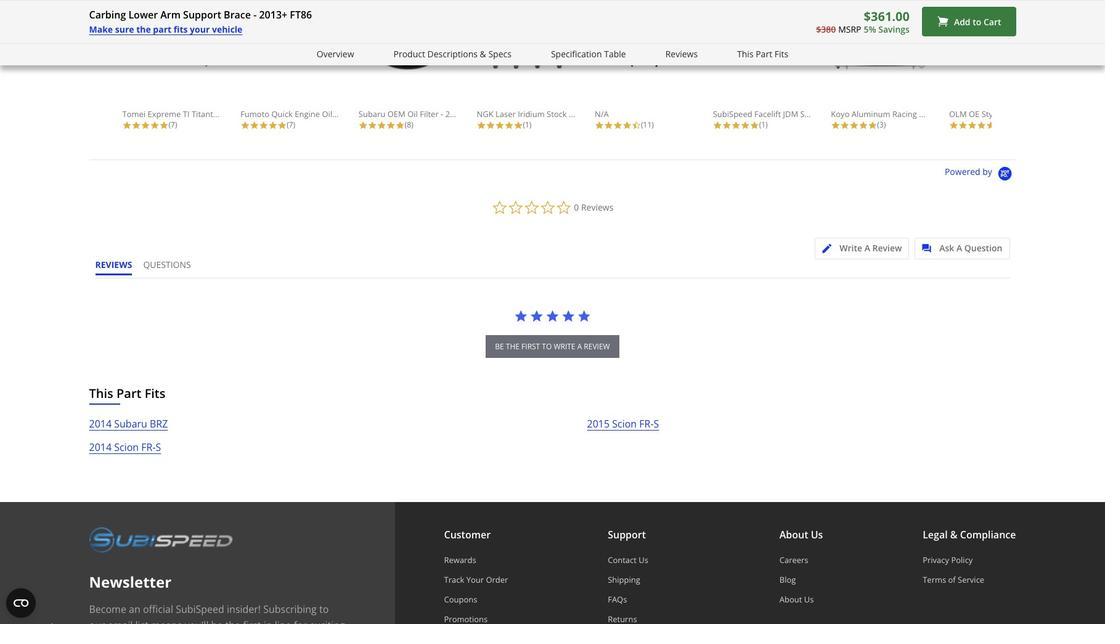 Task type: describe. For each thing, give the bounding box(es) containing it.
carbing lower arm support brace - 2013+ ft86 make sure the part fits your vehicle
[[89, 8, 312, 35]]

0 horizontal spatial reviews
[[582, 201, 614, 213]]

carbing
[[89, 8, 126, 22]]

tomei expreme ti titantium cat-back...
[[122, 108, 269, 119]]

subaru inside 'link'
[[114, 417, 147, 431]]

your
[[467, 575, 484, 586]]

1 horizontal spatial subaru
[[359, 108, 386, 119]]

(1) for facelift
[[760, 119, 768, 130]]

1 vertical spatial support
[[608, 528, 646, 542]]

scion for 2015
[[613, 417, 637, 431]]

blog
[[780, 575, 796, 586]]

subispeed inside become an official subispeed insider! subscribing to our email list means you'll be the first in line for excitin
[[176, 603, 224, 617]]

coupons link
[[444, 595, 508, 606]]

msrp
[[839, 24, 862, 35]]

terms
[[923, 575, 947, 586]]

make
[[89, 23, 113, 35]]

subispeed facelift jdm style... link
[[713, 6, 825, 119]]

s for 2015 scion fr-s
[[654, 417, 660, 431]]

part
[[153, 23, 172, 35]]

brz
[[150, 417, 168, 431]]

means
[[151, 619, 182, 625]]

8 total reviews element
[[359, 119, 458, 130]]

powered by link
[[946, 166, 1017, 182]]

- right guards at the right of page
[[1050, 108, 1053, 119]]

careers link
[[780, 555, 824, 566]]

overview
[[317, 48, 354, 60]]

$380
[[817, 24, 837, 35]]

first inside button
[[522, 341, 540, 352]]

to inside become an official subispeed insider! subscribing to our email list means you'll be the first in line for excitin
[[319, 603, 329, 617]]

become
[[89, 603, 126, 617]]

subaru oem oil filter - 2015+ wrx
[[359, 108, 488, 119]]

our
[[89, 619, 105, 625]]

the inside button
[[506, 341, 520, 352]]

0 horizontal spatial fits
[[145, 385, 166, 402]]

official
[[143, 603, 173, 617]]

subispeed facelift jdm style...
[[713, 108, 825, 119]]

your
[[190, 23, 210, 35]]

0
[[574, 201, 579, 213]]

0 vertical spatial this part fits
[[738, 48, 789, 60]]

1 total reviews element for facelift
[[713, 119, 812, 130]]

be the first to write a review
[[495, 341, 610, 352]]

become an official subispeed insider! subscribing to our email list means you'll be the first in line for excitin
[[89, 603, 345, 625]]

fumoto quick engine oil drain valve... link
[[241, 6, 383, 119]]

back...
[[245, 108, 269, 119]]

0 vertical spatial us
[[812, 528, 824, 542]]

1 horizontal spatial subispeed
[[713, 108, 753, 119]]

specification table
[[551, 48, 626, 60]]

a for write
[[865, 242, 871, 254]]

write no frame image
[[823, 244, 838, 253]]

1 horizontal spatial this
[[738, 48, 754, 60]]

you'll
[[185, 619, 209, 625]]

write
[[554, 341, 576, 352]]

$361.00
[[865, 8, 910, 25]]

oe
[[970, 108, 980, 119]]

review
[[873, 242, 903, 254]]

style
[[982, 108, 1000, 119]]

specification
[[551, 48, 602, 60]]

olm
[[950, 108, 968, 119]]

- right the filter
[[441, 108, 444, 119]]

list
[[135, 619, 149, 625]]

powered by
[[946, 166, 995, 178]]

style...
[[801, 108, 825, 119]]

service
[[959, 575, 985, 586]]

in
[[264, 619, 272, 625]]

product descriptions & specs
[[394, 48, 512, 60]]

be the first to write a review button
[[486, 335, 620, 358]]

terms of service link
[[923, 575, 1017, 586]]

subispeed logo image
[[89, 527, 233, 553]]

contact us
[[608, 555, 649, 566]]

be inside button
[[495, 341, 504, 352]]

1 vertical spatial this
[[89, 385, 113, 402]]

first inside become an official subispeed insider! subscribing to our email list means you'll be the first in line for excitin
[[243, 619, 261, 625]]

legal
[[923, 528, 948, 542]]

(1) for laser
[[523, 119, 532, 130]]

2 about us from the top
[[780, 595, 814, 606]]

- right radiator
[[954, 108, 956, 119]]

expreme
[[148, 108, 181, 119]]

- inside 'carbing lower arm support brace - 2013+ ft86 make sure the part fits your vehicle'
[[254, 8, 257, 22]]

koyo aluminum racing radiator -...
[[832, 108, 963, 119]]

track your order link
[[444, 575, 508, 586]]

email
[[108, 619, 133, 625]]

guards
[[1021, 108, 1048, 119]]

n/a
[[595, 108, 609, 119]]

add to cart
[[955, 16, 1002, 28]]

rewards link
[[444, 555, 508, 566]]

subscribing
[[264, 603, 317, 617]]

review
[[584, 341, 610, 352]]

1 vertical spatial part
[[117, 385, 142, 402]]

half star image
[[632, 121, 642, 130]]

2 total reviews element
[[950, 119, 1049, 130]]

reviews link
[[666, 47, 698, 61]]

faqs link
[[608, 595, 680, 606]]

5%
[[864, 24, 877, 35]]

to inside button
[[973, 16, 982, 28]]

powered
[[946, 166, 981, 178]]

specs
[[489, 48, 512, 60]]

stock
[[547, 108, 567, 119]]

ngk laser iridium stock heat range...
[[477, 108, 619, 119]]

for
[[294, 619, 307, 625]]

this part fits link
[[738, 47, 789, 61]]

laser
[[496, 108, 516, 119]]

dialog image
[[923, 244, 938, 253]]

(7) for quick
[[287, 119, 296, 130]]

ti
[[183, 108, 190, 119]]

... inside koyo aluminum racing radiator -... link
[[956, 108, 963, 119]]

... inside olm oe style rain guards -... link
[[1053, 108, 1059, 119]]

a for ask
[[957, 242, 963, 254]]

engine
[[295, 108, 320, 119]]

track
[[444, 575, 465, 586]]

titantium
[[192, 108, 228, 119]]

ask
[[940, 242, 955, 254]]

subaru oem oil filter - 2015+ wrx link
[[359, 6, 488, 119]]

add to cart button
[[923, 7, 1017, 37]]

question
[[965, 242, 1003, 254]]

1 horizontal spatial part
[[756, 48, 773, 60]]



Task type: vqa. For each thing, say whether or not it's contained in the screenshot.
Fumoto Quick Engine Oil Drain Valve... Link on the left
yes



Task type: locate. For each thing, give the bounding box(es) containing it.
0 vertical spatial be
[[495, 341, 504, 352]]

0 horizontal spatial (7)
[[169, 119, 177, 130]]

0 vertical spatial fits
[[775, 48, 789, 60]]

3 total reviews element
[[832, 119, 930, 130]]

the
[[136, 23, 151, 35], [506, 341, 520, 352], [225, 619, 241, 625]]

2015 scion fr-s link
[[588, 416, 660, 440]]

1 horizontal spatial be
[[495, 341, 504, 352]]

1 ... from the left
[[956, 108, 963, 119]]

7 total reviews element for quick
[[241, 119, 339, 130]]

1 2014 from the top
[[89, 417, 112, 431]]

this part fits up facelift
[[738, 48, 789, 60]]

1 vertical spatial subispeed
[[176, 603, 224, 617]]

fr- for 2015 scion fr-s
[[640, 417, 654, 431]]

about up careers
[[780, 528, 809, 542]]

olm oe style rain guards -... link
[[950, 6, 1059, 119]]

ngk
[[477, 108, 494, 119]]

7 total reviews element
[[122, 119, 221, 130], [241, 119, 339, 130]]

support inside 'carbing lower arm support brace - 2013+ ft86 make sure the part fits your vehicle'
[[183, 8, 221, 22]]

ask a question
[[940, 242, 1003, 254]]

this part fits up 2014 subaru brz
[[89, 385, 166, 402]]

this
[[738, 48, 754, 60], [89, 385, 113, 402]]

range...
[[589, 108, 619, 119]]

1 about us from the top
[[780, 528, 824, 542]]

policy
[[952, 555, 974, 566]]

(7) right "back..."
[[287, 119, 296, 130]]

0 horizontal spatial this
[[89, 385, 113, 402]]

1 vertical spatial 2014
[[89, 441, 112, 454]]

(8)
[[405, 119, 414, 130]]

2014 down 2014 subaru brz 'link'
[[89, 441, 112, 454]]

first down the insider!
[[243, 619, 261, 625]]

2 (1) from the left
[[760, 119, 768, 130]]

radiator
[[920, 108, 952, 119]]

0 horizontal spatial fr-
[[141, 441, 156, 454]]

to inside button
[[542, 341, 552, 352]]

1 vertical spatial first
[[243, 619, 261, 625]]

fits
[[775, 48, 789, 60], [145, 385, 166, 402]]

2 oil from the left
[[408, 108, 418, 119]]

about down blog
[[780, 595, 803, 606]]

1 horizontal spatial &
[[951, 528, 958, 542]]

write a review
[[840, 242, 903, 254]]

0 vertical spatial the
[[136, 23, 151, 35]]

1 horizontal spatial to
[[542, 341, 552, 352]]

brace
[[224, 8, 251, 22]]

part up 2014 subaru brz
[[117, 385, 142, 402]]

us for contact us link
[[639, 555, 649, 566]]

us up careers link at the bottom of page
[[812, 528, 824, 542]]

0 vertical spatial part
[[756, 48, 773, 60]]

2 horizontal spatial the
[[506, 341, 520, 352]]

2014 up 2014 scion fr-s
[[89, 417, 112, 431]]

jdm
[[784, 108, 799, 119]]

the down lower
[[136, 23, 151, 35]]

tomei
[[122, 108, 146, 119]]

subispeed left facelift
[[713, 108, 753, 119]]

s down brz
[[156, 441, 161, 454]]

order
[[486, 575, 508, 586]]

11 total reviews element
[[595, 119, 694, 130]]

& right legal
[[951, 528, 958, 542]]

be
[[495, 341, 504, 352], [211, 619, 223, 625]]

contact us link
[[608, 555, 680, 566]]

2014 subaru brz
[[89, 417, 168, 431]]

0 vertical spatial scion
[[613, 417, 637, 431]]

be inside become an official subispeed insider! subscribing to our email list means you'll be the first in line for excitin
[[211, 619, 223, 625]]

1 vertical spatial us
[[639, 555, 649, 566]]

2 vertical spatial to
[[319, 603, 329, 617]]

ngk laser iridium stock heat range... link
[[477, 6, 619, 119]]

1 horizontal spatial a
[[957, 242, 963, 254]]

write
[[840, 242, 863, 254]]

support up your
[[183, 8, 221, 22]]

insider!
[[227, 603, 261, 617]]

an
[[129, 603, 140, 617]]

& left specs
[[480, 48, 487, 60]]

1 horizontal spatial this part fits
[[738, 48, 789, 60]]

2 vertical spatial the
[[225, 619, 241, 625]]

by
[[983, 166, 993, 178]]

0 vertical spatial about us
[[780, 528, 824, 542]]

(1) left jdm
[[760, 119, 768, 130]]

the down the insider!
[[225, 619, 241, 625]]

1 vertical spatial reviews
[[582, 201, 614, 213]]

2014 for 2014 scion fr-s
[[89, 441, 112, 454]]

subispeed up you'll
[[176, 603, 224, 617]]

2 7 total reviews element from the left
[[241, 119, 339, 130]]

0 horizontal spatial first
[[243, 619, 261, 625]]

0 vertical spatial subispeed
[[713, 108, 753, 119]]

0 vertical spatial 2014
[[89, 417, 112, 431]]

0 horizontal spatial oil
[[322, 108, 333, 119]]

0 horizontal spatial (1)
[[523, 119, 532, 130]]

2014 scion fr-s
[[89, 441, 161, 454]]

2 ... from the left
[[1053, 108, 1059, 119]]

1 total reviews element for laser
[[477, 119, 576, 130]]

scion right the 2015
[[613, 417, 637, 431]]

us for the about us link
[[805, 595, 814, 606]]

valve...
[[357, 108, 383, 119]]

(7)
[[169, 119, 177, 130], [287, 119, 296, 130]]

fr- for 2014 scion fr-s
[[141, 441, 156, 454]]

&
[[480, 48, 487, 60], [951, 528, 958, 542]]

1 horizontal spatial fits
[[775, 48, 789, 60]]

about us up careers link at the bottom of page
[[780, 528, 824, 542]]

0 horizontal spatial s
[[156, 441, 161, 454]]

1 horizontal spatial oil
[[408, 108, 418, 119]]

0 vertical spatial to
[[973, 16, 982, 28]]

0 vertical spatial fr-
[[640, 417, 654, 431]]

tomei expreme ti titantium cat-back... link
[[122, 6, 269, 119]]

1 vertical spatial fr-
[[141, 441, 156, 454]]

0 vertical spatial subaru
[[359, 108, 386, 119]]

filter
[[420, 108, 439, 119]]

privacy
[[923, 555, 950, 566]]

$361.00 $380 msrp 5% savings
[[817, 8, 910, 35]]

2013+
[[259, 8, 288, 22]]

a
[[865, 242, 871, 254], [957, 242, 963, 254]]

first
[[522, 341, 540, 352], [243, 619, 261, 625]]

(1) right the 'laser'
[[523, 119, 532, 130]]

1 horizontal spatial 7 total reviews element
[[241, 119, 339, 130]]

blog link
[[780, 575, 824, 586]]

2 2014 from the top
[[89, 441, 112, 454]]

tab list
[[95, 259, 202, 278]]

1 horizontal spatial ...
[[1053, 108, 1059, 119]]

1 vertical spatial be
[[211, 619, 223, 625]]

star image
[[141, 121, 150, 130], [159, 121, 169, 130], [241, 121, 250, 130], [250, 121, 259, 130], [268, 121, 278, 130], [278, 121, 287, 130], [368, 121, 377, 130], [486, 121, 496, 130], [595, 121, 605, 130], [605, 121, 614, 130], [623, 121, 632, 130], [713, 121, 723, 130], [741, 121, 750, 130], [750, 121, 760, 130], [832, 121, 841, 130], [850, 121, 859, 130], [950, 121, 959, 130], [978, 121, 987, 130], [546, 309, 560, 323], [562, 309, 576, 323], [578, 309, 591, 323]]

open widget image
[[6, 589, 36, 619]]

wrx
[[471, 108, 488, 119]]

0 horizontal spatial a
[[865, 242, 871, 254]]

1 about from the top
[[780, 528, 809, 542]]

legal & compliance
[[923, 528, 1017, 542]]

2 a from the left
[[957, 242, 963, 254]]

us down blog link at the right of the page
[[805, 595, 814, 606]]

add
[[955, 16, 971, 28]]

scion
[[613, 417, 637, 431], [114, 441, 139, 454]]

0 horizontal spatial the
[[136, 23, 151, 35]]

0 vertical spatial first
[[522, 341, 540, 352]]

fr- inside 2015 scion fr-s link
[[640, 417, 654, 431]]

- right brace
[[254, 8, 257, 22]]

subaru
[[359, 108, 386, 119], [114, 417, 147, 431]]

fits up jdm
[[775, 48, 789, 60]]

1 a from the left
[[865, 242, 871, 254]]

... left oe
[[956, 108, 963, 119]]

the left write
[[506, 341, 520, 352]]

koyo aluminum racing radiator -... link
[[832, 6, 963, 119]]

subispeed
[[713, 108, 753, 119], [176, 603, 224, 617]]

1 oil from the left
[[322, 108, 333, 119]]

scion for 2014
[[114, 441, 139, 454]]

...
[[956, 108, 963, 119], [1053, 108, 1059, 119]]

1 (7) from the left
[[169, 119, 177, 130]]

2014 for 2014 subaru brz
[[89, 417, 112, 431]]

2 1 total reviews element from the left
[[713, 119, 812, 130]]

fumoto quick engine oil drain valve...
[[241, 108, 383, 119]]

savings
[[879, 24, 910, 35]]

the inside become an official subispeed insider! subscribing to our email list means you'll be the first in line for excitin
[[225, 619, 241, 625]]

0 vertical spatial support
[[183, 8, 221, 22]]

scion down 2014 subaru brz 'link'
[[114, 441, 139, 454]]

to right subscribing
[[319, 603, 329, 617]]

0 horizontal spatial ...
[[956, 108, 963, 119]]

s right the 2015
[[654, 417, 660, 431]]

1 7 total reviews element from the left
[[122, 119, 221, 130]]

fr-
[[640, 417, 654, 431], [141, 441, 156, 454]]

make sure the part fits your vehicle link
[[89, 23, 243, 37]]

oem
[[388, 108, 406, 119]]

subaru up 2014 scion fr-s
[[114, 417, 147, 431]]

a right ask
[[957, 242, 963, 254]]

quick
[[272, 108, 293, 119]]

1 horizontal spatial (1)
[[760, 119, 768, 130]]

2 vertical spatial us
[[805, 595, 814, 606]]

1 vertical spatial about
[[780, 595, 803, 606]]

fits up brz
[[145, 385, 166, 402]]

oil left drain
[[322, 108, 333, 119]]

0 horizontal spatial be
[[211, 619, 223, 625]]

0 horizontal spatial &
[[480, 48, 487, 60]]

newsletter
[[89, 572, 172, 592]]

0 horizontal spatial subispeed
[[176, 603, 224, 617]]

0 vertical spatial s
[[654, 417, 660, 431]]

(7) for expreme
[[169, 119, 177, 130]]

product descriptions & specs link
[[394, 47, 512, 61]]

0 horizontal spatial 7 total reviews element
[[122, 119, 221, 130]]

1 horizontal spatial support
[[608, 528, 646, 542]]

1 horizontal spatial scion
[[613, 417, 637, 431]]

(7) left ti
[[169, 119, 177, 130]]

1 (1) from the left
[[523, 119, 532, 130]]

1 horizontal spatial first
[[522, 341, 540, 352]]

0 horizontal spatial to
[[319, 603, 329, 617]]

n/a link
[[595, 6, 694, 119]]

star image
[[122, 121, 132, 130], [132, 121, 141, 130], [150, 121, 159, 130], [259, 121, 268, 130], [359, 121, 368, 130], [377, 121, 387, 130], [387, 121, 396, 130], [396, 121, 405, 130], [477, 121, 486, 130], [496, 121, 505, 130], [505, 121, 514, 130], [514, 121, 523, 130], [614, 121, 623, 130], [723, 121, 732, 130], [732, 121, 741, 130], [841, 121, 850, 130], [859, 121, 869, 130], [869, 121, 878, 130], [959, 121, 968, 130], [968, 121, 978, 130], [987, 121, 996, 130], [515, 309, 528, 323], [530, 309, 544, 323]]

7 total reviews element for expreme
[[122, 119, 221, 130]]

iridium
[[518, 108, 545, 119]]

fumoto
[[241, 108, 270, 119]]

fr- inside 2014 scion fr-s link
[[141, 441, 156, 454]]

0 horizontal spatial 1 total reviews element
[[477, 119, 576, 130]]

oil right oem
[[408, 108, 418, 119]]

2015+
[[446, 108, 469, 119]]

customer
[[444, 528, 491, 542]]

1 horizontal spatial reviews
[[666, 48, 698, 60]]

1 vertical spatial about us
[[780, 595, 814, 606]]

2014
[[89, 417, 112, 431], [89, 441, 112, 454]]

2 horizontal spatial to
[[973, 16, 982, 28]]

cat-
[[230, 108, 245, 119]]

0 horizontal spatial scion
[[114, 441, 139, 454]]

aluminum
[[852, 108, 891, 119]]

1 vertical spatial the
[[506, 341, 520, 352]]

2015
[[588, 417, 610, 431]]

1 vertical spatial subaru
[[114, 417, 147, 431]]

s for 2014 scion fr-s
[[156, 441, 161, 454]]

1 vertical spatial fits
[[145, 385, 166, 402]]

1 horizontal spatial 1 total reviews element
[[713, 119, 812, 130]]

1 horizontal spatial s
[[654, 417, 660, 431]]

1 vertical spatial this part fits
[[89, 385, 166, 402]]

1 1 total reviews element from the left
[[477, 119, 576, 130]]

fr- right the 2015
[[640, 417, 654, 431]]

a right 'write' at the top of the page
[[865, 242, 871, 254]]

koyo
[[832, 108, 850, 119]]

1 horizontal spatial the
[[225, 619, 241, 625]]

2 about from the top
[[780, 595, 803, 606]]

0 horizontal spatial part
[[117, 385, 142, 402]]

0 vertical spatial about
[[780, 528, 809, 542]]

1 vertical spatial &
[[951, 528, 958, 542]]

ask a question button
[[915, 238, 1011, 259]]

first left write
[[522, 341, 540, 352]]

faqs
[[608, 595, 628, 606]]

1 vertical spatial to
[[542, 341, 552, 352]]

0 horizontal spatial support
[[183, 8, 221, 22]]

racing
[[893, 108, 918, 119]]

shipping
[[608, 575, 641, 586]]

about us down blog link at the right of the page
[[780, 595, 814, 606]]

ft86
[[290, 8, 312, 22]]

1 total reviews element
[[477, 119, 576, 130], [713, 119, 812, 130]]

tab list containing reviews
[[95, 259, 202, 278]]

to right add
[[973, 16, 982, 28]]

the inside 'carbing lower arm support brace - 2013+ ft86 make sure the part fits your vehicle'
[[136, 23, 151, 35]]

1 vertical spatial scion
[[114, 441, 139, 454]]

contact
[[608, 555, 637, 566]]

2 (7) from the left
[[287, 119, 296, 130]]

0 horizontal spatial this part fits
[[89, 385, 166, 402]]

... right guards at the right of page
[[1053, 108, 1059, 119]]

about
[[780, 528, 809, 542], [780, 595, 803, 606]]

fr- down brz
[[141, 441, 156, 454]]

us
[[812, 528, 824, 542], [639, 555, 649, 566], [805, 595, 814, 606]]

2014 inside 'link'
[[89, 417, 112, 431]]

us up shipping link
[[639, 555, 649, 566]]

1 horizontal spatial (7)
[[287, 119, 296, 130]]

1 horizontal spatial fr-
[[640, 417, 654, 431]]

subaru left oem
[[359, 108, 386, 119]]

0 horizontal spatial subaru
[[114, 417, 147, 431]]

0 vertical spatial this
[[738, 48, 754, 60]]

to left write
[[542, 341, 552, 352]]

reviews
[[666, 48, 698, 60], [582, 201, 614, 213]]

line
[[275, 619, 291, 625]]

1 vertical spatial s
[[156, 441, 161, 454]]

part up facelift
[[756, 48, 773, 60]]

0 vertical spatial &
[[480, 48, 487, 60]]

support up contact us
[[608, 528, 646, 542]]

reviews
[[95, 259, 132, 270]]

0 reviews
[[574, 201, 614, 213]]

0 vertical spatial reviews
[[666, 48, 698, 60]]

terms of service
[[923, 575, 985, 586]]



